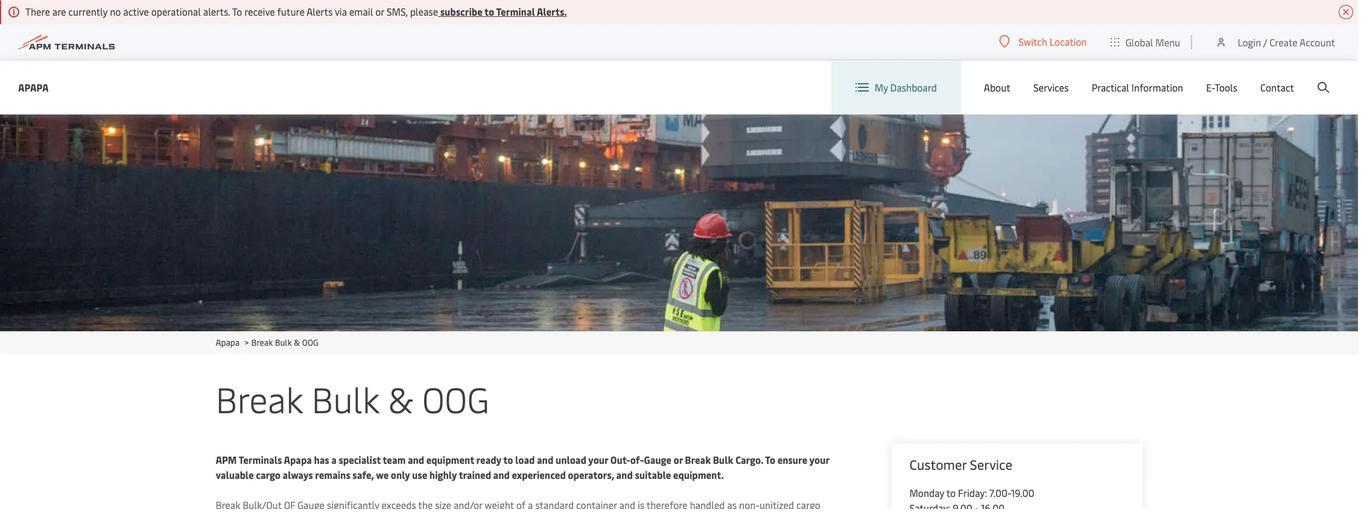Task type: locate. For each thing, give the bounding box(es) containing it.
terminals
[[239, 454, 282, 467]]

highly
[[430, 469, 457, 482]]

or
[[375, 5, 384, 18], [674, 454, 683, 467]]

your
[[588, 454, 608, 467], [809, 454, 829, 467]]

1 vertical spatial break
[[216, 375, 303, 423]]

currently
[[68, 5, 108, 18]]

login
[[1238, 35, 1261, 49]]

there
[[25, 5, 50, 18]]

unload
[[556, 454, 586, 467]]

future
[[277, 5, 305, 18]]

apapa
[[18, 81, 49, 94], [216, 337, 240, 349], [284, 454, 312, 467]]

friday:
[[958, 487, 987, 500]]

monday
[[910, 487, 945, 500]]

switch location button
[[999, 35, 1087, 48]]

email
[[349, 5, 373, 18]]

2 vertical spatial break
[[685, 454, 711, 467]]

2 vertical spatial to
[[947, 487, 956, 500]]

1 vertical spatial apapa link
[[216, 337, 240, 349]]

to left terminal in the top left of the page
[[485, 5, 494, 18]]

and up use
[[408, 454, 424, 467]]

practical information
[[1092, 81, 1183, 94]]

0 vertical spatial to
[[485, 5, 494, 18]]

a
[[331, 454, 337, 467]]

&
[[294, 337, 300, 349], [388, 375, 413, 423]]

2 vertical spatial bulk
[[713, 454, 733, 467]]

specialist
[[339, 454, 381, 467]]

or right gauge
[[674, 454, 683, 467]]

close alert image
[[1339, 5, 1354, 19]]

via
[[335, 5, 347, 18]]

my
[[875, 81, 888, 94]]

account
[[1300, 35, 1335, 49]]

0 vertical spatial bulk
[[275, 337, 292, 349]]

1 horizontal spatial apapa
[[216, 337, 240, 349]]

to
[[485, 5, 494, 18], [503, 454, 513, 467], [947, 487, 956, 500]]

team
[[383, 454, 406, 467]]

2 vertical spatial apapa
[[284, 454, 312, 467]]

services
[[1034, 81, 1069, 94]]

use
[[412, 469, 427, 482]]

bulk
[[275, 337, 292, 349], [312, 375, 379, 423], [713, 454, 733, 467]]

0 vertical spatial apapa link
[[18, 80, 49, 95]]

apapa link
[[18, 80, 49, 95], [216, 337, 240, 349]]

0 horizontal spatial or
[[375, 5, 384, 18]]

apapa for apapa > break bulk & oog
[[216, 337, 240, 349]]

apm terminals apapa has a specialist team and equipment ready to load and unload your out-of-gauge or break bulk cargo. to ensure your valuable cargo always remains safe, we only use highly trained and experienced operators, and suitable equipment.
[[216, 454, 829, 482]]

suitable
[[635, 469, 671, 482]]

1 horizontal spatial to
[[765, 454, 775, 467]]

ensure
[[778, 454, 808, 467]]

0 horizontal spatial apapa link
[[18, 80, 49, 95]]

1 vertical spatial apapa
[[216, 337, 240, 349]]

break inside "apm terminals apapa has a specialist team and equipment ready to load and unload your out-of-gauge or break bulk cargo. to ensure your valuable cargo always remains safe, we only use highly trained and experienced operators, and suitable equipment."
[[685, 454, 711, 467]]

2 horizontal spatial to
[[947, 487, 956, 500]]

1 vertical spatial to
[[503, 454, 513, 467]]

create
[[1270, 35, 1298, 49]]

1 horizontal spatial or
[[674, 454, 683, 467]]

break down apapa > break bulk & oog
[[216, 375, 303, 423]]

customer
[[910, 456, 967, 474]]

to right alerts. on the top left
[[232, 5, 242, 18]]

login / create account
[[1238, 35, 1335, 49]]

to right cargo. at the right bottom
[[765, 454, 775, 467]]

break
[[251, 337, 273, 349], [216, 375, 303, 423], [685, 454, 711, 467]]

or left "sms,"
[[375, 5, 384, 18]]

apapa for apapa
[[18, 81, 49, 94]]

0 vertical spatial or
[[375, 5, 384, 18]]

about button
[[984, 60, 1011, 115]]

break bulk image
[[0, 115, 1358, 332]]

break right > in the left of the page
[[251, 337, 273, 349]]

2 horizontal spatial bulk
[[713, 454, 733, 467]]

2 horizontal spatial apapa
[[284, 454, 312, 467]]

0 horizontal spatial &
[[294, 337, 300, 349]]

0 vertical spatial apapa
[[18, 81, 49, 94]]

cargo
[[256, 469, 281, 482]]

0 vertical spatial break
[[251, 337, 273, 349]]

0 vertical spatial to
[[232, 5, 242, 18]]

1 vertical spatial bulk
[[312, 375, 379, 423]]

oog
[[302, 337, 319, 349], [422, 375, 489, 423]]

1 vertical spatial to
[[765, 454, 775, 467]]

0 horizontal spatial apapa
[[18, 81, 49, 94]]

1 horizontal spatial &
[[388, 375, 413, 423]]

cargo.
[[736, 454, 763, 467]]

customer service
[[910, 456, 1013, 474]]

or inside "apm terminals apapa has a specialist team and equipment ready to load and unload your out-of-gauge or break bulk cargo. to ensure your valuable cargo always remains safe, we only use highly trained and experienced operators, and suitable equipment."
[[674, 454, 683, 467]]

are
[[52, 5, 66, 18]]

your up operators,
[[588, 454, 608, 467]]

1 vertical spatial or
[[674, 454, 683, 467]]

to
[[232, 5, 242, 18], [765, 454, 775, 467]]

1 horizontal spatial your
[[809, 454, 829, 467]]

and down 'ready' on the left
[[493, 469, 510, 482]]

your right ensure
[[809, 454, 829, 467]]

equipment
[[426, 454, 474, 467]]

0 horizontal spatial your
[[588, 454, 608, 467]]

1 vertical spatial &
[[388, 375, 413, 423]]

apm
[[216, 454, 237, 467]]

practical information button
[[1092, 60, 1183, 115]]

subscribe to terminal alerts. link
[[438, 5, 567, 18]]

to left friday:
[[947, 487, 956, 500]]

0 vertical spatial oog
[[302, 337, 319, 349]]

1 horizontal spatial to
[[503, 454, 513, 467]]

to left load
[[503, 454, 513, 467]]

subscribe
[[440, 5, 483, 18]]

0 horizontal spatial to
[[232, 5, 242, 18]]

1 vertical spatial oog
[[422, 375, 489, 423]]

break bulk & oog
[[216, 375, 489, 423]]

and down out-
[[616, 469, 633, 482]]

about
[[984, 81, 1011, 94]]

dashboard
[[891, 81, 937, 94]]

ready
[[476, 454, 501, 467]]

break up equipment.
[[685, 454, 711, 467]]

bulk inside "apm terminals apapa has a specialist team and equipment ready to load and unload your out-of-gauge or break bulk cargo. to ensure your valuable cargo always remains safe, we only use highly trained and experienced operators, and suitable equipment."
[[713, 454, 733, 467]]



Task type: describe. For each thing, give the bounding box(es) containing it.
0 horizontal spatial to
[[485, 5, 494, 18]]

2 your from the left
[[809, 454, 829, 467]]

1 horizontal spatial bulk
[[312, 375, 379, 423]]

my dashboard
[[875, 81, 937, 94]]

of-
[[630, 454, 644, 467]]

terminal
[[496, 5, 535, 18]]

0 horizontal spatial bulk
[[275, 337, 292, 349]]

1 horizontal spatial oog
[[422, 375, 489, 423]]

switch location
[[1019, 35, 1087, 48]]

operational
[[151, 5, 201, 18]]

alerts.
[[537, 5, 567, 18]]

e-tools
[[1206, 81, 1238, 94]]

0 horizontal spatial oog
[[302, 337, 319, 349]]

menu
[[1156, 35, 1181, 49]]

monday to friday: 7.00-19.00
[[910, 487, 1035, 500]]

global menu
[[1126, 35, 1181, 49]]

load
[[515, 454, 535, 467]]

equipment.
[[673, 469, 724, 482]]

active
[[123, 5, 149, 18]]

my dashboard button
[[856, 60, 937, 115]]

to inside "apm terminals apapa has a specialist team and equipment ready to load and unload your out-of-gauge or break bulk cargo. to ensure your valuable cargo always remains safe, we only use highly trained and experienced operators, and suitable equipment."
[[503, 454, 513, 467]]

service
[[970, 456, 1013, 474]]

valuable
[[216, 469, 254, 482]]

no
[[110, 5, 121, 18]]

alerts
[[307, 5, 333, 18]]

and up the experienced
[[537, 454, 554, 467]]

alerts.
[[203, 5, 230, 18]]

please
[[410, 5, 438, 18]]

trained
[[459, 469, 491, 482]]

global
[[1126, 35, 1153, 49]]

gauge
[[644, 454, 672, 467]]

practical
[[1092, 81, 1129, 94]]

remains
[[315, 469, 350, 482]]

contact button
[[1261, 60, 1294, 115]]

to inside "apm terminals apapa has a specialist team and equipment ready to load and unload your out-of-gauge or break bulk cargo. to ensure your valuable cargo always remains safe, we only use highly trained and experienced operators, and suitable equipment."
[[765, 454, 775, 467]]

global menu button
[[1099, 24, 1193, 60]]

switch
[[1019, 35, 1047, 48]]

always
[[283, 469, 313, 482]]

0 vertical spatial &
[[294, 337, 300, 349]]

apapa inside "apm terminals apapa has a specialist team and equipment ready to load and unload your out-of-gauge or break bulk cargo. to ensure your valuable cargo always remains safe, we only use highly trained and experienced operators, and suitable equipment."
[[284, 454, 312, 467]]

location
[[1050, 35, 1087, 48]]

we
[[376, 469, 389, 482]]

has
[[314, 454, 329, 467]]

only
[[391, 469, 410, 482]]

/
[[1263, 35, 1267, 49]]

operators,
[[568, 469, 614, 482]]

1 horizontal spatial apapa link
[[216, 337, 240, 349]]

19.00
[[1011, 487, 1035, 500]]

information
[[1132, 81, 1183, 94]]

contact
[[1261, 81, 1294, 94]]

safe,
[[353, 469, 374, 482]]

there are currently no active operational alerts. to receive future alerts via email or sms, please subscribe to terminal alerts.
[[25, 5, 567, 18]]

login / create account link
[[1216, 24, 1335, 60]]

e-tools button
[[1206, 60, 1238, 115]]

out-
[[611, 454, 630, 467]]

e-
[[1206, 81, 1215, 94]]

services button
[[1034, 60, 1069, 115]]

7.00-
[[990, 487, 1011, 500]]

experienced
[[512, 469, 566, 482]]

apapa > break bulk & oog
[[216, 337, 319, 349]]

>
[[245, 337, 249, 349]]

1 your from the left
[[588, 454, 608, 467]]

tools
[[1215, 81, 1238, 94]]

receive
[[245, 5, 275, 18]]

sms,
[[387, 5, 408, 18]]



Task type: vqa. For each thing, say whether or not it's contained in the screenshot.
Empty Containers
no



